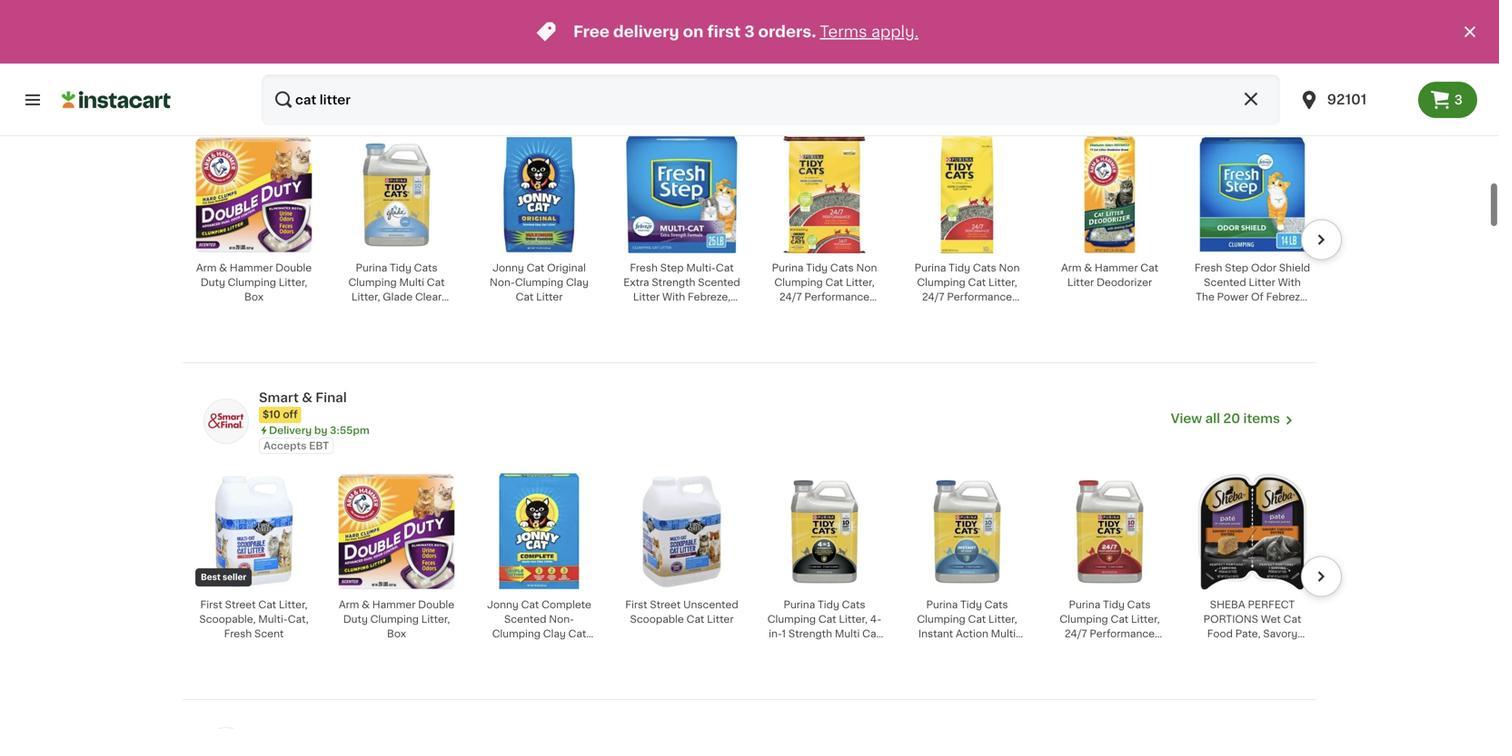 Task type: describe. For each thing, give the bounding box(es) containing it.
1 all from the top
[[1206, 83, 1221, 96]]

litter inside purina tidy cats clumping cat litter, instant action multi cat litter
[[964, 644, 991, 654]]

fresh step odor shield scented litter with the power of febreze, clumping cat litter image
[[1194, 136, 1311, 253]]

1 by from the top
[[314, 88, 328, 98]]

chicken
[[1215, 644, 1256, 654]]

clumping inside fresh step odor shield scented litter with the power of febreze, clumping cat litter
[[1204, 307, 1252, 317]]

terms
[[820, 24, 867, 40]]

92101 button
[[1299, 75, 1408, 125]]

with inside fresh step odor shield scented litter with the power of febreze, clumping cat litter
[[1278, 278, 1301, 288]]

92101 button
[[1288, 75, 1418, 125]]

free
[[573, 24, 610, 40]]

multi inside purina tidy cats clumping cat litter, 24/7 performance multi cat litter
[[1073, 644, 1098, 654]]

1 ebt from the top
[[309, 104, 329, 114]]

free delivery on first 3 orders. terms apply.
[[573, 24, 919, 40]]

complete
[[542, 600, 592, 610]]

0 horizontal spatial arm & hammer double duty clumping litter,  box image
[[195, 136, 313, 253]]

fresh step multi-cat extra strength scented litter with febreze, clumping cat litter
[[624, 263, 740, 317]]

double for arm & hammer double duty clumping litter,  box image to the right
[[418, 600, 455, 610]]

clay inside jonny cat original non-clumping clay cat litter
[[566, 278, 589, 288]]

purina for second purina tidy cats non clumping cat litter, 24/7 performance multi cat litter image
[[915, 263, 946, 273]]

first for first street unscented scoopable cat litter
[[626, 600, 648, 610]]

& for arm & hammer cat litter deodorizer "image"
[[1084, 263, 1093, 273]]

purina tidy cats clumping cat litter, instant action multi cat litter
[[917, 600, 1018, 654]]

3 inside button
[[1455, 94, 1463, 106]]

tidy for first purina tidy cats non clumping cat litter, 24/7 performance multi cat litter image
[[806, 263, 828, 273]]

purina tidy cats non clumping cat litter, 24/7 performance multi cat litter for second purina tidy cats non clumping cat litter, 24/7 performance multi cat litter image
[[915, 263, 1020, 317]]

cat inside purina tidy cats clumping multi cat litter, glade clear springs
[[427, 278, 445, 288]]

1 accepts ebt from the top
[[264, 104, 329, 114]]

2 delivery from the top
[[269, 426, 312, 436]]

litter, inside first street cat litter, scoopable, multi-cat, fresh scent
[[279, 600, 308, 610]]

cat,
[[288, 615, 309, 625]]

pate,
[[1236, 629, 1261, 639]]

purina tidy cats clumping cat litter, 24/7 performance multi cat litter button
[[1046, 472, 1174, 654]]

92101
[[1328, 93, 1367, 106]]

purina for purina tidy cats clumping multi cat litter, glade clear springs 'image'
[[356, 263, 387, 273]]

clumping inside purina tidy cats clumping cat litter, 4- in-1 strength multi cat litter
[[768, 615, 816, 625]]

portions
[[1204, 615, 1259, 625]]

arm for arm & hammer double duty clumping litter,  box image to the right
[[339, 600, 359, 610]]

action
[[956, 629, 989, 639]]

2 purina tidy cats non clumping cat litter, 24/7 performance multi cat litter image from the left
[[909, 136, 1026, 253]]

fresh for scented
[[1195, 263, 1223, 273]]

original
[[547, 263, 586, 273]]

vons show all 20 items element
[[259, 68, 1171, 86]]

2 ebt from the top
[[309, 441, 329, 451]]

odor
[[1251, 263, 1277, 273]]

jonny cat complete scented non-clumping clay cat litter image
[[481, 473, 598, 591]]

fresh step multi-cat extra strength scented litter with febreze, clumping cat litter button
[[618, 135, 746, 317]]

terms apply. link
[[820, 24, 919, 40]]

jonny cat complete scented non- clumping clay cat litter
[[487, 600, 592, 654]]

strength inside fresh step multi-cat extra strength scented litter with febreze, clumping cat litter
[[652, 278, 696, 288]]

of
[[1251, 292, 1264, 302]]

cat inside arm & hammer cat litter deodorizer
[[1141, 263, 1159, 273]]

scented inside fresh step odor shield scented litter with the power of febreze, clumping cat litter
[[1204, 278, 1247, 288]]

sheba perfect portions wet cat food pate, savory chicken entree
[[1204, 600, 1302, 654]]

purina tidy cats clumping multi cat litter, glade clear springs
[[348, 263, 445, 317]]

double for leftmost arm & hammer double duty clumping litter,  box image
[[276, 263, 312, 273]]

glade
[[383, 292, 413, 302]]

jonny cat original non-clumping clay cat litter
[[490, 263, 589, 302]]

non- inside jonny cat original non-clumping clay cat litter
[[490, 278, 515, 288]]

3 inside limited time offer region
[[745, 24, 755, 40]]

purina tidy cats clumping cat litter, 24/7 performance multi cat litter image
[[1052, 473, 1169, 591]]

1 horizontal spatial arm & hammer double duty clumping litter,  box image
[[338, 473, 455, 591]]

vons
[[259, 71, 292, 83]]

purina tidy cats clumping multi cat litter, glade clear springs image
[[338, 136, 455, 253]]

first for first street cat litter, scoopable, multi-cat, fresh scent
[[200, 600, 223, 610]]

in-
[[769, 629, 782, 639]]

arm for leftmost arm & hammer double duty clumping litter,  box image
[[196, 263, 217, 273]]

sheba perfect portions wet cat food pate, savory chicken entree image
[[1194, 473, 1311, 591]]

instant
[[919, 629, 954, 639]]

1 view all 20 items from the top
[[1171, 83, 1281, 96]]

tidy for second purina tidy cats non clumping cat litter, 24/7 performance multi cat litter image
[[949, 263, 971, 273]]

purina tidy cats clumping cat litter, 4- in-1 strength multi cat litter
[[768, 600, 882, 654]]

litter, inside purina tidy cats clumping cat litter, instant action multi cat litter
[[989, 615, 1018, 625]]

duty for leftmost arm & hammer double duty clumping litter,  box image
[[201, 278, 225, 288]]

1 purina tidy cats non clumping cat litter, 24/7 performance multi cat litter button from the left
[[761, 135, 889, 317]]

arm & hammer double duty clumping litter, box for arm & hammer double duty clumping litter,  box image to the right
[[339, 600, 455, 639]]

with inside fresh step multi-cat extra strength scented litter with febreze, clumping cat litter
[[663, 292, 685, 302]]

arm & hammer cat litter deodorizer image
[[1052, 136, 1169, 253]]

deodorizer
[[1097, 278, 1153, 288]]

first street cat litter, scoopable, multi-cat, fresh scent
[[199, 600, 309, 639]]

2 non from the left
[[999, 263, 1020, 273]]

litter inside first street unscented scoopable cat litter
[[707, 615, 734, 625]]

fresh for extra
[[630, 263, 658, 273]]

on
[[683, 24, 704, 40]]

apply.
[[871, 24, 919, 40]]

best seller
[[201, 574, 246, 582]]

litter, inside purina tidy cats clumping cat litter, 24/7 performance multi cat litter
[[1131, 615, 1160, 625]]

jonny cat original non-clumping clay cat litter button
[[475, 135, 603, 315]]

24/7 for second purina tidy cats non clumping cat litter, 24/7 performance multi cat litter image
[[922, 292, 945, 302]]

purina for first purina tidy cats non clumping cat litter, 24/7 performance multi cat litter image
[[772, 263, 804, 273]]

litter inside jonny cat complete scented non- clumping clay cat litter
[[526, 644, 553, 654]]

1
[[782, 629, 786, 639]]

litter, inside purina tidy cats clumping multi cat litter, glade clear springs
[[352, 292, 380, 302]]

fresh step odor shield scented litter with the power of febreze, clumping cat litter button
[[1189, 135, 1317, 317]]

purina tidy cats clumping cat litter, 4- in-1 strength multi cat litter button
[[761, 472, 889, 654]]

first street unscented scoopable cat litter
[[626, 600, 739, 625]]

best
[[201, 574, 221, 582]]

scent
[[254, 629, 284, 639]]

delivery
[[613, 24, 679, 40]]

jonny for view all 20 items
[[493, 263, 524, 273]]

scoopable,
[[199, 615, 256, 625]]

hammer inside arm & hammer cat litter deodorizer
[[1095, 263, 1138, 273]]

springs
[[378, 307, 416, 317]]

purina tidy cats clumping multi cat litter, glade clear springs button
[[333, 135, 461, 317]]

off
[[283, 410, 298, 420]]

cats for purina tidy cats clumping cat litter, 24/7 performance multi cat litter image
[[1128, 600, 1151, 610]]

power
[[1218, 292, 1249, 302]]

performance for first purina tidy cats non clumping cat litter, 24/7 performance multi cat litter image
[[805, 292, 870, 302]]

2 view from the top
[[1171, 412, 1203, 425]]

smart & final show all 20 items element
[[259, 389, 1171, 407]]

wet
[[1261, 615, 1281, 625]]

scoopable
[[630, 615, 684, 625]]

item carousel region for view all 20 items
[[164, 128, 1342, 370]]

street for cat
[[225, 600, 256, 610]]

first street unscented scoopable cat litter image
[[623, 473, 741, 591]]

sheba
[[1210, 600, 1246, 610]]

multi inside purina tidy cats clumping multi cat litter, glade clear springs
[[399, 278, 424, 288]]



Task type: locate. For each thing, give the bounding box(es) containing it.
0 vertical spatial multi-
[[687, 263, 716, 273]]

clumping inside jonny cat original non-clumping clay cat litter
[[515, 278, 564, 288]]

delivery down vons
[[269, 88, 312, 98]]

strength
[[652, 278, 696, 288], [789, 629, 833, 639]]

0 horizontal spatial arm & hammer double duty clumping litter, box button
[[190, 135, 318, 315]]

arm & hammer double duty clumping litter, box for leftmost arm & hammer double duty clumping litter,  box image
[[196, 263, 312, 302]]

clumping inside purina tidy cats clumping multi cat litter, glade clear springs
[[348, 278, 397, 288]]

smart
[[259, 392, 299, 404]]

1 vertical spatial strength
[[789, 629, 833, 639]]

step
[[660, 263, 684, 273], [1225, 263, 1249, 273]]

0 horizontal spatial non
[[857, 263, 877, 273]]

seller
[[223, 574, 246, 582]]

purina for purina tidy cats clumping cat litter, instant action multi cat litter image
[[926, 600, 958, 610]]

&
[[219, 263, 227, 273], [1084, 263, 1093, 273], [302, 392, 313, 404], [362, 600, 370, 610]]

0 horizontal spatial purina tidy cats non clumping cat litter, 24/7 performance multi cat litter image
[[766, 136, 883, 253]]

None search field
[[262, 75, 1280, 125]]

1 horizontal spatial fresh
[[630, 263, 658, 273]]

street up scoopable,
[[225, 600, 256, 610]]

2 horizontal spatial fresh
[[1195, 263, 1223, 273]]

fresh up the the
[[1195, 263, 1223, 273]]

shield
[[1279, 263, 1311, 273]]

0 horizontal spatial purina tidy cats non clumping cat litter, 24/7 performance multi cat litter button
[[761, 135, 889, 317]]

arm & hammer cat litter deodorizer button
[[1046, 135, 1174, 301]]

street inside first street cat litter, scoopable, multi-cat, fresh scent
[[225, 600, 256, 610]]

delivery by 3:55pm
[[269, 88, 370, 98], [269, 426, 370, 436]]

cats for purina tidy cats clumping cat litter, instant action multi cat litter image
[[985, 600, 1008, 610]]

double
[[276, 263, 312, 273], [418, 600, 455, 610]]

purina inside purina tidy cats clumping cat litter, instant action multi cat litter
[[926, 600, 958, 610]]

first up scoopable,
[[200, 600, 223, 610]]

0 horizontal spatial febreze,
[[688, 292, 731, 302]]

1 horizontal spatial arm
[[339, 600, 359, 610]]

view all 20 items
[[1171, 83, 1281, 96], [1171, 412, 1281, 425]]

1 horizontal spatial 3
[[1455, 94, 1463, 106]]

0 vertical spatial ebt
[[309, 104, 329, 114]]

multi
[[399, 278, 424, 288], [787, 307, 812, 317], [930, 307, 955, 317], [835, 629, 860, 639], [991, 629, 1016, 639], [1073, 644, 1098, 654]]

cats
[[414, 263, 438, 273], [831, 263, 854, 273], [973, 263, 997, 273], [842, 600, 866, 610], [985, 600, 1008, 610], [1128, 600, 1151, 610]]

first up 'scoopable' on the bottom left of page
[[626, 600, 648, 610]]

street inside first street unscented scoopable cat litter
[[650, 600, 681, 610]]

jonny for smart & final
[[487, 600, 519, 610]]

& for arm & hammer double duty clumping litter,  box image to the right
[[362, 600, 370, 610]]

by
[[314, 88, 328, 98], [314, 426, 328, 436]]

0 vertical spatial all
[[1206, 83, 1221, 96]]

2 items from the top
[[1244, 412, 1281, 425]]

2 purina tidy cats non clumping cat litter, 24/7 performance multi cat litter button from the left
[[903, 135, 1032, 317]]

tidy inside purina tidy cats clumping cat litter, 24/7 performance multi cat litter
[[1103, 600, 1125, 610]]

$10
[[263, 410, 281, 420]]

0 vertical spatial 3
[[745, 24, 755, 40]]

0 vertical spatial 3:55pm
[[330, 88, 370, 98]]

0 horizontal spatial multi-
[[258, 615, 288, 625]]

1 purina tidy cats non clumping cat litter, 24/7 performance multi cat litter image from the left
[[766, 136, 883, 253]]

scented down complete
[[504, 615, 547, 625]]

clumping inside purina tidy cats clumping cat litter, instant action multi cat litter
[[917, 615, 966, 625]]

1 vertical spatial by
[[314, 426, 328, 436]]

0 vertical spatial strength
[[652, 278, 696, 288]]

accepts ebt
[[264, 104, 329, 114], [264, 441, 329, 451]]

1 horizontal spatial arm & hammer double duty clumping litter, box button
[[333, 472, 461, 652]]

0 vertical spatial delivery by 3:55pm
[[269, 88, 370, 98]]

20
[[1224, 83, 1241, 96], [1224, 412, 1241, 425]]

2 horizontal spatial hammer
[[1095, 263, 1138, 273]]

1 horizontal spatial step
[[1225, 263, 1249, 273]]

with
[[1278, 278, 1301, 288], [663, 292, 685, 302]]

purina
[[356, 263, 387, 273], [772, 263, 804, 273], [915, 263, 946, 273], [784, 600, 815, 610], [926, 600, 958, 610], [1069, 600, 1101, 610]]

delivery by 3:55pm down smart & final $10 off
[[269, 426, 370, 436]]

litter inside purina tidy cats clumping cat litter, 4- in-1 strength multi cat litter
[[811, 644, 838, 654]]

fresh down scoopable,
[[224, 629, 252, 639]]

fresh inside first street cat litter, scoopable, multi-cat, fresh scent
[[224, 629, 252, 639]]

jonny inside jonny cat complete scented non- clumping clay cat litter
[[487, 600, 519, 610]]

step for odor
[[1225, 263, 1249, 273]]

item carousel region for smart & final
[[164, 465, 1342, 707]]

1 purina tidy cats non clumping cat litter, 24/7 performance multi cat litter from the left
[[772, 263, 877, 317]]

scented right extra
[[698, 278, 740, 288]]

1 horizontal spatial multi-
[[687, 263, 716, 273]]

fresh up extra
[[630, 263, 658, 273]]

perfect
[[1248, 600, 1295, 610]]

box for leftmost arm & hammer double duty clumping litter, box button
[[244, 292, 264, 302]]

0 vertical spatial arm & hammer double duty clumping litter, box
[[196, 263, 312, 302]]

purina tidy cats clumping cat litter, 4-in-1 strength multi cat litter image
[[766, 473, 883, 591]]

clear
[[415, 292, 442, 302]]

0 horizontal spatial street
[[225, 600, 256, 610]]

box
[[244, 292, 264, 302], [387, 629, 406, 639]]

1 horizontal spatial hammer
[[372, 600, 416, 610]]

item carousel region
[[164, 128, 1342, 370], [164, 465, 1342, 707]]

1 horizontal spatial street
[[650, 600, 681, 610]]

arm & hammer cat litter deodorizer
[[1061, 263, 1159, 288]]

tidy for purina tidy cats clumping cat litter, 24/7 performance multi cat litter image
[[1103, 600, 1125, 610]]

0 vertical spatial 20
[[1224, 83, 1241, 96]]

clay down original
[[566, 278, 589, 288]]

scented
[[698, 278, 740, 288], [1204, 278, 1247, 288], [504, 615, 547, 625]]

view
[[1171, 83, 1203, 96], [1171, 412, 1203, 425]]

entree
[[1258, 644, 1291, 654]]

0 vertical spatial view
[[1171, 83, 1203, 96]]

1 horizontal spatial purina tidy cats non clumping cat litter, 24/7 performance multi cat litter
[[915, 263, 1020, 317]]

1 horizontal spatial double
[[418, 600, 455, 610]]

food
[[1208, 629, 1233, 639]]

0 horizontal spatial strength
[[652, 278, 696, 288]]

2 3:55pm from the top
[[330, 426, 370, 436]]

first inside first street unscented scoopable cat litter
[[626, 600, 648, 610]]

duty for arm & hammer double duty clumping litter,  box image to the right
[[343, 615, 368, 625]]

1 horizontal spatial purina tidy cats non clumping cat litter, 24/7 performance multi cat litter image
[[909, 136, 1026, 253]]

cat inside the sheba perfect portions wet cat food pate, savory chicken entree
[[1284, 615, 1302, 625]]

tidy inside purina tidy cats clumping multi cat litter, glade clear springs
[[390, 263, 412, 273]]

cat inside fresh step odor shield scented litter with the power of febreze, clumping cat litter
[[1255, 307, 1273, 317]]

1 vertical spatial with
[[663, 292, 685, 302]]

fresh inside fresh step odor shield scented litter with the power of febreze, clumping cat litter
[[1195, 263, 1223, 273]]

1 horizontal spatial 24/7
[[922, 292, 945, 302]]

1 3:55pm from the top
[[330, 88, 370, 98]]

delivery by 3:55pm down vons
[[269, 88, 370, 98]]

delivery down off
[[269, 426, 312, 436]]

accepts down off
[[264, 441, 307, 451]]

jonny cat original non-clumping clay cat litter image
[[481, 136, 598, 253]]

1 horizontal spatial strength
[[789, 629, 833, 639]]

1 non from the left
[[857, 263, 877, 273]]

clay
[[566, 278, 589, 288], [543, 629, 566, 639]]

strength inside purina tidy cats clumping cat litter, 4- in-1 strength multi cat litter
[[789, 629, 833, 639]]

jonny cat complete scented non- clumping clay cat litter button
[[475, 472, 603, 654]]

2 horizontal spatial arm
[[1061, 263, 1082, 273]]

litter,
[[279, 278, 307, 288], [846, 278, 875, 288], [989, 278, 1018, 288], [352, 292, 380, 302], [279, 600, 308, 610], [421, 615, 450, 625], [839, 615, 868, 625], [989, 615, 1018, 625], [1131, 615, 1160, 625]]

1 horizontal spatial with
[[1278, 278, 1301, 288]]

cats inside purina tidy cats clumping cat litter, instant action multi cat litter
[[985, 600, 1008, 610]]

litter, inside purina tidy cats clumping cat litter, 4- in-1 strength multi cat litter
[[839, 615, 868, 625]]

1 horizontal spatial first
[[626, 600, 648, 610]]

Search field
[[262, 75, 1280, 125]]

1 vertical spatial item carousel region
[[164, 465, 1342, 707]]

purina inside purina tidy cats clumping cat litter, 4- in-1 strength multi cat litter
[[784, 600, 815, 610]]

24/7 inside purina tidy cats clumping cat litter, 24/7 performance multi cat litter
[[1065, 629, 1087, 639]]

2 20 from the top
[[1224, 412, 1241, 425]]

purina tidy cats clumping cat litter, instant action multi cat litter image
[[909, 473, 1026, 591]]

2 item carousel region from the top
[[164, 465, 1342, 707]]

clay down complete
[[543, 629, 566, 639]]

arm
[[196, 263, 217, 273], [1061, 263, 1082, 273], [339, 600, 359, 610]]

cats inside purina tidy cats clumping cat litter, 24/7 performance multi cat litter
[[1128, 600, 1151, 610]]

fresh
[[630, 263, 658, 273], [1195, 263, 1223, 273], [224, 629, 252, 639]]

0 vertical spatial accepts
[[264, 104, 307, 114]]

cat inside first street cat litter, scoopable, multi-cat, fresh scent
[[258, 600, 276, 610]]

accepts down vons
[[264, 104, 307, 114]]

& inside smart & final $10 off
[[302, 392, 313, 404]]

1 view from the top
[[1171, 83, 1203, 96]]

2 purina tidy cats non clumping cat litter, 24/7 performance multi cat litter from the left
[[915, 263, 1020, 317]]

0 vertical spatial with
[[1278, 278, 1301, 288]]

0 vertical spatial duty
[[201, 278, 225, 288]]

3 button
[[1418, 82, 1478, 118]]

cat inside first street unscented scoopable cat litter
[[687, 615, 705, 625]]

box for bottom arm & hammer double duty clumping litter, box button
[[387, 629, 406, 639]]

fresh step odor shield scented litter with the power of febreze, clumping cat litter
[[1195, 263, 1311, 317]]

0 vertical spatial items
[[1244, 83, 1281, 96]]

0 vertical spatial accepts ebt
[[264, 104, 329, 114]]

performance for second purina tidy cats non clumping cat litter, 24/7 performance multi cat litter image
[[947, 292, 1013, 302]]

item carousel region containing first street cat litter, scoopable, multi-cat, fresh scent
[[164, 465, 1342, 707]]

sheba perfect portions wet cat food pate, savory chicken entree button
[[1189, 472, 1317, 654]]

febreze, inside fresh step odor shield scented litter with the power of febreze, clumping cat litter
[[1267, 292, 1309, 302]]

0 horizontal spatial hammer
[[230, 263, 273, 273]]

multi- up 'scent' at the left
[[258, 615, 288, 625]]

0 vertical spatial delivery
[[269, 88, 312, 98]]

extra
[[624, 278, 649, 288]]

2 view all 20 items from the top
[[1171, 412, 1281, 425]]

step down the fresh step multi-cat extra strength scented litter with febreze, clumping cat litter image
[[660, 263, 684, 273]]

first inside first street cat litter, scoopable, multi-cat, fresh scent
[[200, 600, 223, 610]]

1 vertical spatial clay
[[543, 629, 566, 639]]

arm & hammer double duty clumping litter,  box image
[[195, 136, 313, 253], [338, 473, 455, 591]]

1 vertical spatial 20
[[1224, 412, 1241, 425]]

1 20 from the top
[[1224, 83, 1241, 96]]

litter
[[1068, 278, 1094, 288], [1249, 278, 1276, 288], [536, 292, 563, 302], [633, 292, 660, 302], [704, 307, 731, 317], [835, 307, 862, 317], [978, 307, 1005, 317], [1275, 307, 1302, 317], [707, 615, 734, 625], [526, 644, 553, 654], [811, 644, 838, 654], [964, 644, 991, 654], [1121, 644, 1147, 654]]

1 step from the left
[[660, 263, 684, 273]]

tidy inside purina tidy cats clumping cat litter, 4- in-1 strength multi cat litter
[[818, 600, 840, 610]]

& for leftmost arm & hammer double duty clumping litter,  box image
[[219, 263, 227, 273]]

litter inside purina tidy cats clumping cat litter, 24/7 performance multi cat litter
[[1121, 644, 1147, 654]]

the
[[1196, 292, 1215, 302]]

jonny left original
[[493, 263, 524, 273]]

purina inside purina tidy cats clumping cat litter, 24/7 performance multi cat litter
[[1069, 600, 1101, 610]]

0 vertical spatial non-
[[490, 278, 515, 288]]

2 first from the left
[[626, 600, 648, 610]]

1 horizontal spatial arm & hammer double duty clumping litter, box
[[339, 600, 455, 639]]

savory
[[1264, 629, 1298, 639]]

tidy inside purina tidy cats clumping cat litter, instant action multi cat litter
[[961, 600, 982, 610]]

0 horizontal spatial first
[[200, 600, 223, 610]]

1 horizontal spatial non
[[999, 263, 1020, 273]]

multi-
[[687, 263, 716, 273], [258, 615, 288, 625]]

2 horizontal spatial scented
[[1204, 278, 1247, 288]]

items
[[1244, 83, 1281, 96], [1244, 412, 1281, 425]]

clay inside jonny cat complete scented non- clumping clay cat litter
[[543, 629, 566, 639]]

purina tidy cats non clumping cat litter, 24/7 performance multi cat litter button
[[761, 135, 889, 317], [903, 135, 1032, 317]]

1 vertical spatial accepts
[[264, 441, 307, 451]]

multi- inside fresh step multi-cat extra strength scented litter with febreze, clumping cat litter
[[687, 263, 716, 273]]

0 vertical spatial view all 20 items
[[1171, 83, 1281, 96]]

2 step from the left
[[1225, 263, 1249, 273]]

first street cat litter, scoopable, multi-cat, fresh scent image
[[195, 473, 313, 591]]

tidy for purina tidy cats clumping cat litter, instant action multi cat litter image
[[961, 600, 982, 610]]

0 vertical spatial arm & hammer double duty clumping litter,  box image
[[195, 136, 313, 253]]

febreze, inside fresh step multi-cat extra strength scented litter with febreze, clumping cat litter
[[688, 292, 731, 302]]

1 vertical spatial ebt
[[309, 441, 329, 451]]

accepts
[[264, 104, 307, 114], [264, 441, 307, 451]]

fresh inside fresh step multi-cat extra strength scented litter with febreze, clumping cat litter
[[630, 263, 658, 273]]

1 vertical spatial accepts ebt
[[264, 441, 329, 451]]

0 horizontal spatial 24/7
[[780, 292, 802, 302]]

jonny
[[493, 263, 524, 273], [487, 600, 519, 610]]

0 vertical spatial item carousel region
[[164, 128, 1342, 370]]

1 delivery by 3:55pm from the top
[[269, 88, 370, 98]]

1 horizontal spatial performance
[[947, 292, 1013, 302]]

1 vertical spatial all
[[1206, 412, 1221, 425]]

purina tidy cats clumping cat litter, 24/7 performance multi cat litter
[[1060, 600, 1160, 654]]

1 items from the top
[[1244, 83, 1281, 96]]

2 by from the top
[[314, 426, 328, 436]]

purina tidy cats non clumping cat litter, 24/7 performance multi cat litter image
[[766, 136, 883, 253], [909, 136, 1026, 253]]

0 horizontal spatial step
[[660, 263, 684, 273]]

multi- inside first street cat litter, scoopable, multi-cat, fresh scent
[[258, 615, 288, 625]]

fresh step multi-cat extra strength scented litter with febreze, clumping cat litter image
[[623, 136, 741, 253]]

4-
[[870, 615, 882, 625]]

0 horizontal spatial performance
[[805, 292, 870, 302]]

0 horizontal spatial fresh
[[224, 629, 252, 639]]

jonny inside jonny cat original non-clumping clay cat litter
[[493, 263, 524, 273]]

1 vertical spatial 3
[[1455, 94, 1463, 106]]

clumping
[[228, 278, 276, 288], [348, 278, 397, 288], [515, 278, 564, 288], [775, 278, 823, 288], [917, 278, 966, 288], [633, 307, 681, 317], [1204, 307, 1252, 317], [370, 615, 419, 625], [768, 615, 816, 625], [917, 615, 966, 625], [1060, 615, 1108, 625], [492, 629, 541, 639]]

purina tidy cats non clumping cat litter, 24/7 performance multi cat litter
[[772, 263, 877, 317], [915, 263, 1020, 317]]

0 vertical spatial clay
[[566, 278, 589, 288]]

1 vertical spatial non-
[[549, 615, 574, 625]]

non-
[[490, 278, 515, 288], [549, 615, 574, 625]]

scented inside fresh step multi-cat extra strength scented litter with febreze, clumping cat litter
[[698, 278, 740, 288]]

1 vertical spatial jonny
[[487, 600, 519, 610]]

3
[[745, 24, 755, 40], [1455, 94, 1463, 106]]

arm inside arm & hammer cat litter deodorizer
[[1061, 263, 1082, 273]]

3:55pm
[[330, 88, 370, 98], [330, 426, 370, 436]]

purina for purina tidy cats clumping cat litter, 4-in-1 strength multi cat litter image
[[784, 600, 815, 610]]

orders.
[[758, 24, 816, 40]]

1 vertical spatial arm & hammer double duty clumping litter, box
[[339, 600, 455, 639]]

2 delivery by 3:55pm from the top
[[269, 426, 370, 436]]

clumping inside fresh step multi-cat extra strength scented litter with febreze, clumping cat litter
[[633, 307, 681, 317]]

performance inside purina tidy cats clumping cat litter, 24/7 performance multi cat litter
[[1090, 629, 1155, 639]]

1 horizontal spatial purina tidy cats non clumping cat litter, 24/7 performance multi cat litter button
[[903, 135, 1032, 317]]

strength right extra
[[652, 278, 696, 288]]

0 horizontal spatial 3
[[745, 24, 755, 40]]

multi- down the fresh step multi-cat extra strength scented litter with febreze, clumping cat litter image
[[687, 263, 716, 273]]

& inside arm & hammer cat litter deodorizer
[[1084, 263, 1093, 273]]

2 horizontal spatial performance
[[1090, 629, 1155, 639]]

multi inside purina tidy cats clumping cat litter, 4- in-1 strength multi cat litter
[[835, 629, 860, 639]]

1 horizontal spatial duty
[[343, 615, 368, 625]]

1 vertical spatial delivery by 3:55pm
[[269, 426, 370, 436]]

purina for purina tidy cats clumping cat litter, 24/7 performance multi cat litter image
[[1069, 600, 1101, 610]]

24/7 for first purina tidy cats non clumping cat litter, 24/7 performance multi cat litter image
[[780, 292, 802, 302]]

1 accepts from the top
[[264, 104, 307, 114]]

street for unscented
[[650, 600, 681, 610]]

smart & final $10 off
[[259, 392, 347, 420]]

1 vertical spatial box
[[387, 629, 406, 639]]

non
[[857, 263, 877, 273], [999, 263, 1020, 273]]

arm for arm & hammer cat litter deodorizer "image"
[[1061, 263, 1082, 273]]

1 vertical spatial view all 20 items
[[1171, 412, 1281, 425]]

0 horizontal spatial box
[[244, 292, 264, 302]]

1 vertical spatial double
[[418, 600, 455, 610]]

2 all from the top
[[1206, 412, 1221, 425]]

delivery
[[269, 88, 312, 98], [269, 426, 312, 436]]

1 horizontal spatial febreze,
[[1267, 292, 1309, 302]]

cats for purina tidy cats clumping multi cat litter, glade clear springs 'image'
[[414, 263, 438, 273]]

scented up the power
[[1204, 278, 1247, 288]]

0 horizontal spatial double
[[276, 263, 312, 273]]

item carousel region containing arm & hammer double duty clumping litter, box
[[164, 128, 1342, 370]]

multi inside purina tidy cats clumping cat litter, instant action multi cat litter
[[991, 629, 1016, 639]]

litter inside arm & hammer cat litter deodorizer
[[1068, 278, 1094, 288]]

scented inside jonny cat complete scented non- clumping clay cat litter
[[504, 615, 547, 625]]

litter inside jonny cat original non-clumping clay cat litter
[[536, 292, 563, 302]]

cat
[[527, 263, 545, 273], [716, 263, 734, 273], [1141, 263, 1159, 273], [427, 278, 445, 288], [826, 278, 844, 288], [968, 278, 986, 288], [516, 292, 534, 302], [684, 307, 702, 317], [815, 307, 833, 317], [958, 307, 976, 317], [1255, 307, 1273, 317], [258, 600, 276, 610], [521, 600, 539, 610], [687, 615, 705, 625], [819, 615, 837, 625], [968, 615, 986, 625], [1111, 615, 1129, 625], [1284, 615, 1302, 625], [569, 629, 586, 639], [863, 629, 881, 639], [944, 644, 962, 654], [1100, 644, 1118, 654]]

0 horizontal spatial scented
[[504, 615, 547, 625]]

0 horizontal spatial purina tidy cats non clumping cat litter, 24/7 performance multi cat litter
[[772, 263, 877, 317]]

2 horizontal spatial 24/7
[[1065, 629, 1087, 639]]

strength right 1
[[789, 629, 833, 639]]

1 delivery from the top
[[269, 88, 312, 98]]

0 horizontal spatial non-
[[490, 278, 515, 288]]

clumping inside purina tidy cats clumping cat litter, 24/7 performance multi cat litter
[[1060, 615, 1108, 625]]

purina inside purina tidy cats clumping multi cat litter, glade clear springs
[[356, 263, 387, 273]]

1 vertical spatial arm & hammer double duty clumping litter, box button
[[333, 472, 461, 652]]

jonny left complete
[[487, 600, 519, 610]]

limited time offer region
[[0, 0, 1460, 64]]

tidy for purina tidy cats clumping multi cat litter, glade clear springs 'image'
[[390, 263, 412, 273]]

1 vertical spatial 3:55pm
[[330, 426, 370, 436]]

1 item carousel region from the top
[[164, 128, 1342, 370]]

24/7
[[780, 292, 802, 302], [922, 292, 945, 302], [1065, 629, 1087, 639]]

step inside fresh step multi-cat extra strength scented litter with febreze, clumping cat litter
[[660, 263, 684, 273]]

step left odor
[[1225, 263, 1249, 273]]

purina tidy cats clumping cat litter, instant action multi cat litter button
[[903, 472, 1032, 654]]

0 horizontal spatial duty
[[201, 278, 225, 288]]

arm & hammer double duty clumping litter, box button
[[190, 135, 318, 315], [333, 472, 461, 652]]

step for multi-
[[660, 263, 684, 273]]

clumping inside jonny cat complete scented non- clumping clay cat litter
[[492, 629, 541, 639]]

1 street from the left
[[225, 600, 256, 610]]

accepts ebt down vons
[[264, 104, 329, 114]]

tidy for purina tidy cats clumping cat litter, 4-in-1 strength multi cat litter image
[[818, 600, 840, 610]]

2 accepts ebt from the top
[[264, 441, 329, 451]]

accepts ebt down off
[[264, 441, 329, 451]]

step inside fresh step odor shield scented litter with the power of febreze, clumping cat litter
[[1225, 263, 1249, 273]]

first street unscented scoopable cat litter button
[[618, 472, 746, 638]]

instacart logo image
[[62, 89, 171, 111]]

1 febreze, from the left
[[688, 292, 731, 302]]

street up 'scoopable' on the bottom left of page
[[650, 600, 681, 610]]

hammer
[[230, 263, 273, 273], [1095, 263, 1138, 273], [372, 600, 416, 610]]

cats inside purina tidy cats clumping multi cat litter, glade clear springs
[[414, 263, 438, 273]]

unscented
[[684, 600, 739, 610]]

2 street from the left
[[650, 600, 681, 610]]

0 horizontal spatial arm
[[196, 263, 217, 273]]

1 horizontal spatial scented
[[698, 278, 740, 288]]

final
[[316, 392, 347, 404]]

0 vertical spatial jonny
[[493, 263, 524, 273]]

0 horizontal spatial arm & hammer double duty clumping litter, box
[[196, 263, 312, 302]]

2 febreze, from the left
[[1267, 292, 1309, 302]]

1 vertical spatial delivery
[[269, 426, 312, 436]]

0 horizontal spatial with
[[663, 292, 685, 302]]

first
[[707, 24, 741, 40]]

cats inside purina tidy cats clumping cat litter, 4- in-1 strength multi cat litter
[[842, 600, 866, 610]]

1 vertical spatial multi-
[[258, 615, 288, 625]]

purina tidy cats non clumping cat litter, 24/7 performance multi cat litter for first purina tidy cats non clumping cat litter, 24/7 performance multi cat litter image
[[772, 263, 877, 317]]

2 accepts from the top
[[264, 441, 307, 451]]

cats for purina tidy cats clumping cat litter, 4-in-1 strength multi cat litter image
[[842, 600, 866, 610]]

street
[[225, 600, 256, 610], [650, 600, 681, 610]]

1 vertical spatial arm & hammer double duty clumping litter,  box image
[[338, 473, 455, 591]]

non- inside jonny cat complete scented non- clumping clay cat litter
[[549, 615, 574, 625]]

1 first from the left
[[200, 600, 223, 610]]

1 vertical spatial items
[[1244, 412, 1281, 425]]



Task type: vqa. For each thing, say whether or not it's contained in the screenshot.
8
no



